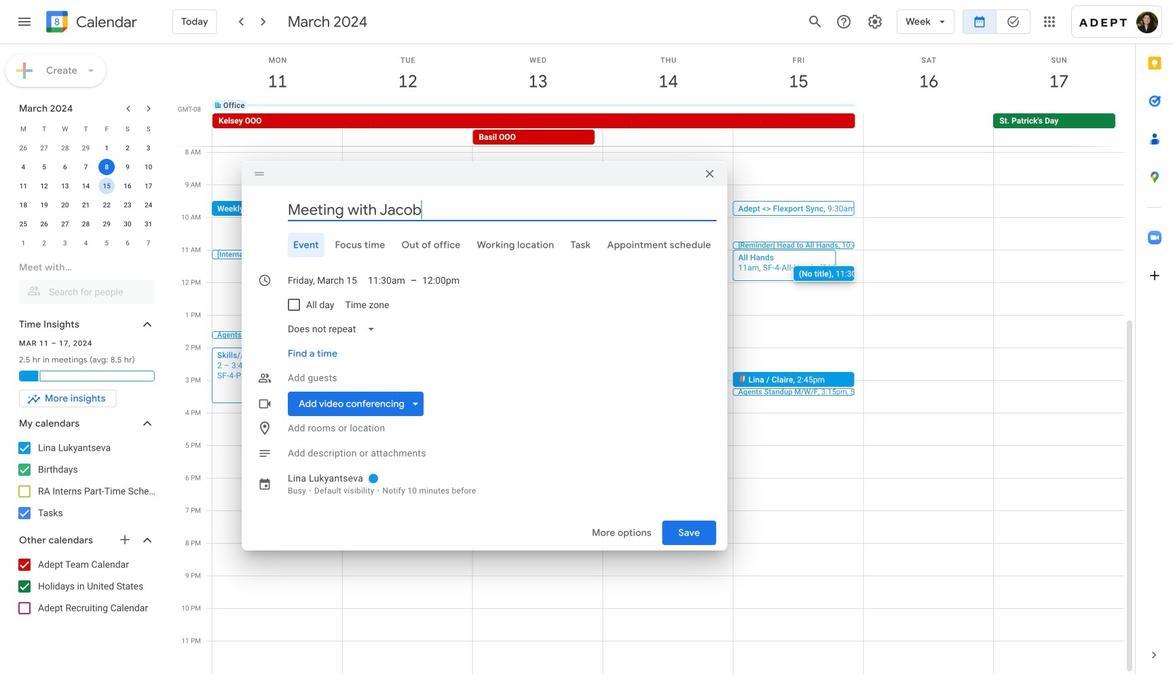 Task type: locate. For each thing, give the bounding box(es) containing it.
29 element
[[99, 216, 115, 232]]

heading
[[73, 14, 137, 30]]

april 5 element
[[99, 235, 115, 251]]

add other calendars image
[[118, 533, 132, 547]]

27 element
[[57, 216, 73, 232]]

11 element
[[15, 178, 31, 194]]

14 element
[[78, 178, 94, 194]]

6 element
[[57, 159, 73, 175]]

20 element
[[57, 197, 73, 213]]

22 element
[[99, 197, 115, 213]]

row group
[[13, 139, 159, 253]]

13 element
[[57, 178, 73, 194]]

february 26 element
[[15, 140, 31, 156]]

february 28 element
[[57, 140, 73, 156]]

grid
[[174, 44, 1136, 674]]

17 element
[[140, 178, 157, 194]]

cell
[[343, 100, 473, 111], [473, 100, 604, 111], [604, 100, 734, 111], [734, 100, 864, 111], [864, 100, 994, 111], [994, 100, 1125, 111], [343, 113, 473, 146], [603, 113, 733, 146], [733, 113, 864, 146], [864, 113, 994, 146], [96, 158, 117, 177], [96, 177, 117, 196]]

24 element
[[140, 197, 157, 213]]

4 element
[[15, 159, 31, 175]]

tab list
[[1136, 44, 1174, 636], [253, 233, 717, 257]]

row
[[206, 89, 1136, 122], [206, 113, 1136, 146], [13, 120, 159, 139], [13, 139, 159, 158], [13, 158, 159, 177], [13, 177, 159, 196], [13, 196, 159, 215], [13, 215, 159, 234], [13, 234, 159, 253]]

16 element
[[119, 178, 136, 194]]

april 6 element
[[119, 235, 136, 251]]

my calendars list
[[3, 437, 168, 524]]

heading inside calendar element
[[73, 14, 137, 30]]

Search for people to meet text field
[[27, 280, 147, 304]]

february 29 element
[[78, 140, 94, 156]]

21 element
[[78, 197, 94, 213]]

Start time text field
[[368, 268, 405, 293]]

2 element
[[119, 140, 136, 156]]

8, today element
[[99, 159, 115, 175]]

to element
[[411, 275, 417, 286]]

april 2 element
[[36, 235, 52, 251]]

None search field
[[0, 255, 168, 304]]

None field
[[283, 317, 386, 342]]

26 element
[[36, 216, 52, 232]]

30 element
[[119, 216, 136, 232]]

april 7 element
[[140, 235, 157, 251]]



Task type: describe. For each thing, give the bounding box(es) containing it.
settings menu image
[[867, 14, 884, 30]]

3 element
[[140, 140, 157, 156]]

9 element
[[119, 159, 136, 175]]

5 element
[[36, 159, 52, 175]]

23 element
[[119, 197, 136, 213]]

1 element
[[99, 140, 115, 156]]

1 horizontal spatial tab list
[[1136, 44, 1174, 636]]

18 element
[[15, 197, 31, 213]]

25 element
[[15, 216, 31, 232]]

april 4 element
[[78, 235, 94, 251]]

7 element
[[78, 159, 94, 175]]

31 element
[[140, 216, 157, 232]]

calendar element
[[43, 8, 137, 38]]

february 27 element
[[36, 140, 52, 156]]

Start date text field
[[288, 268, 357, 293]]

End time text field
[[423, 268, 460, 293]]

0 horizontal spatial tab list
[[253, 233, 717, 257]]

april 3 element
[[57, 235, 73, 251]]

12 element
[[36, 178, 52, 194]]

Add title text field
[[288, 200, 717, 220]]

march 2024 grid
[[13, 120, 159, 253]]

april 1 element
[[15, 235, 31, 251]]

19 element
[[36, 197, 52, 213]]

15 element
[[99, 178, 115, 194]]

10 element
[[140, 159, 157, 175]]

main drawer image
[[16, 14, 33, 30]]

other calendars list
[[3, 554, 168, 619]]

28 element
[[78, 216, 94, 232]]



Task type: vqa. For each thing, say whether or not it's contained in the screenshot.
Fri 8
no



